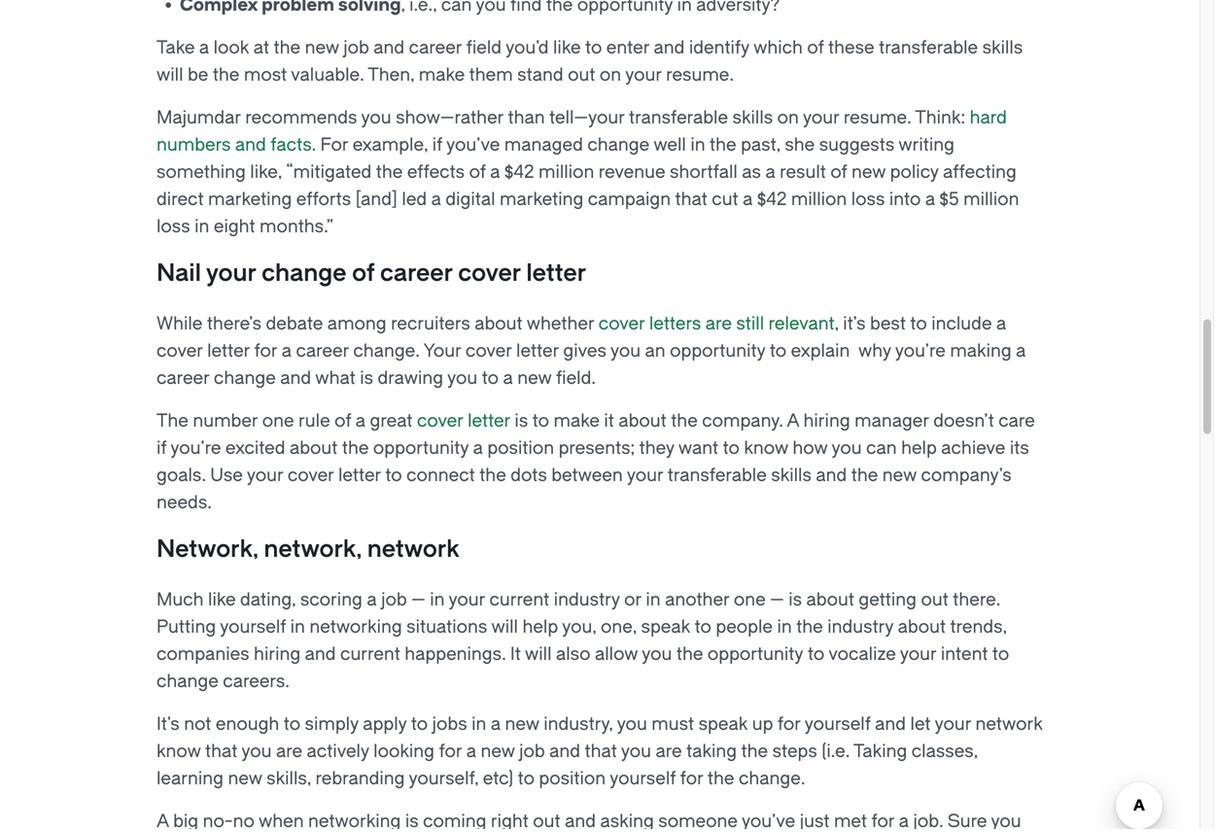 Task type: vqa. For each thing, say whether or not it's contained in the screenshot.
your inside the it's not enough to simply apply to jobs in a new industry, you must speak up for yourself and let your network know that you are actively looking for a new job and that you are taking the steps (i.e. taking classes, learning new skills, rebranding yourself, etc) to position yourself for the change.
yes



Task type: locate. For each thing, give the bounding box(es) containing it.
to left enter
[[586, 37, 602, 58]]

you down "enough"
[[242, 742, 272, 762]]

goals.
[[157, 465, 206, 486]]

0 vertical spatial know
[[744, 438, 789, 459]]

1 vertical spatial $42
[[758, 189, 787, 210]]

0 horizontal spatial will
[[157, 65, 183, 85]]

new down can
[[883, 465, 917, 486]]

are left still
[[706, 314, 732, 334]]

still
[[737, 314, 765, 334]]

0 vertical spatial change.
[[353, 341, 420, 361]]

for inside , it's best to include a cover letter for a career change. your cover letter gives you an opportunity to explain  why you're making a career change and what is drawing you to a new field.
[[254, 341, 277, 361]]

that
[[676, 189, 708, 210], [205, 742, 238, 762], [585, 742, 617, 762]]

0 vertical spatial will
[[157, 65, 183, 85]]

valuable.
[[291, 65, 364, 85]]

new inside take a look at the new job and career field you'd like to enter and identify which of these transferable skills will be the most valuable. then, make them stand out on your resume.
[[305, 37, 339, 58]]

like inside take a look at the new job and career field you'd like to enter and identify which of these transferable skills will be the most valuable. then, make them stand out on your resume.
[[553, 37, 581, 58]]

connect
[[407, 465, 475, 486]]

1 horizontal spatial will
[[492, 617, 518, 638]]

to right etc)
[[518, 769, 535, 789]]

0 horizontal spatial on
[[600, 65, 622, 85]]

career inside take a look at the new job and career field you'd like to enter and identify which of these transferable skills will be the most valuable. then, make them stand out on your resume.
[[409, 37, 462, 58]]

tell—your
[[550, 107, 625, 128]]

0 vertical spatial loss
[[852, 189, 885, 210]]

hiring up careers.
[[254, 644, 301, 665]]

people
[[716, 617, 773, 638]]

1 vertical spatial opportunity
[[373, 438, 469, 459]]

identify
[[689, 37, 750, 58]]

million down the managed
[[539, 162, 595, 182]]

1 horizontal spatial hiring
[[804, 411, 851, 431]]

letter up 'whether'
[[527, 260, 587, 287]]

1 horizontal spatial on
[[778, 107, 799, 128]]

change. up drawing
[[353, 341, 420, 361]]

apply
[[363, 714, 407, 735]]

you inside — in your current industry or in another one — is about getting out there. putting yourself in networking situations will help you, one, speak to people in the industry about trends, companies hiring and current happenings. it will also allow you the opportunity to vocalize your intent to change careers.
[[642, 644, 672, 665]]

use
[[210, 465, 243, 486]]

them
[[469, 65, 513, 85]]

new up valuable.
[[305, 37, 339, 58]]

if up effects
[[433, 135, 443, 155]]

it
[[511, 644, 521, 665]]

in
[[691, 135, 706, 155], [195, 216, 209, 237], [430, 590, 445, 610], [646, 590, 661, 610], [290, 617, 305, 638], [778, 617, 792, 638], [472, 714, 487, 735]]

1 vertical spatial on
[[778, 107, 799, 128]]

0 vertical spatial on
[[600, 65, 622, 85]]

1 horizontal spatial are
[[656, 742, 682, 762]]

0 vertical spatial make
[[419, 65, 465, 85]]

network,
[[264, 536, 362, 563]]

if inside is to make it about the company. a hiring manager doesn't care if you're excited about the opportunity a position presents; they want to know how you can help achieve its goals. use your cover letter to connect the dots between your transferable skills and the new company's needs.
[[157, 438, 167, 459]]

you
[[361, 107, 392, 128], [611, 341, 641, 361], [448, 368, 478, 389], [832, 438, 862, 459], [642, 644, 672, 665], [617, 714, 648, 735], [242, 742, 272, 762], [621, 742, 652, 762]]

at
[[254, 37, 269, 58]]

a right making
[[1017, 341, 1026, 361]]

loss left into
[[852, 189, 885, 210]]

for
[[254, 341, 277, 361], [778, 714, 801, 735], [439, 742, 462, 762], [680, 769, 704, 789]]

look
[[214, 37, 249, 58]]

speak
[[641, 617, 691, 638], [699, 714, 748, 735]]

position down the industry,
[[539, 769, 606, 789]]

0 vertical spatial industry
[[554, 590, 620, 610]]

are down must
[[656, 742, 682, 762]]

know inside is to make it about the company. a hiring manager doesn't care if you're excited about the opportunity a position presents; they want to know how you can help achieve its goals. use your cover letter to connect the dots between your transferable skills and the new company's needs.
[[744, 438, 789, 459]]

1 vertical spatial network
[[976, 714, 1043, 735]]

resume.
[[666, 65, 734, 85], [844, 107, 912, 128]]

0 horizontal spatial change.
[[353, 341, 420, 361]]

0 horizontal spatial resume.
[[666, 65, 734, 85]]

on
[[600, 65, 622, 85], [778, 107, 799, 128]]

writing
[[899, 135, 955, 155]]

industry up vocalize
[[828, 617, 894, 638]]

1 vertical spatial hiring
[[254, 644, 301, 665]]

is right what
[[360, 368, 374, 389]]

0 vertical spatial job
[[344, 37, 369, 58]]

to down trends,
[[993, 644, 1010, 665]]

1 vertical spatial speak
[[699, 714, 748, 735]]

opportunity inside is to make it about the company. a hiring manager doesn't care if you're excited about the opportunity a position presents; they want to know how you can help achieve its goals. use your cover letter to connect the dots between your transferable skills and the new company's needs.
[[373, 438, 469, 459]]

are up the skills,
[[276, 742, 303, 762]]

will
[[157, 65, 183, 85], [492, 617, 518, 638], [525, 644, 552, 665]]

will down take
[[157, 65, 183, 85]]

efforts
[[296, 189, 351, 210]]

opportunity up connect
[[373, 438, 469, 459]]

skills up the "hard" at the right
[[983, 37, 1023, 58]]

enough
[[216, 714, 279, 735]]

make
[[419, 65, 465, 85], [554, 411, 600, 431]]

dating,
[[240, 590, 296, 610]]

1 horizontal spatial help
[[902, 438, 937, 459]]

"mitigated
[[286, 162, 372, 182]]

it's
[[844, 314, 866, 334]]

2 marketing from the left
[[500, 189, 584, 210]]

know inside the it's not enough to simply apply to jobs in a new industry, you must speak up for yourself and let your network know that you are actively looking for a new job and that you are taking the steps (i.e. taking classes, learning new skills, rebranding yourself, etc) to position yourself for the change.
[[157, 742, 201, 762]]

will up it
[[492, 617, 518, 638]]

1 vertical spatial like
[[208, 590, 236, 610]]

and down the industry,
[[550, 742, 581, 762]]

to up cover letter link
[[482, 368, 499, 389]]

will inside take a look at the new job and career field you'd like to enter and identify which of these transferable skills will be the most valuable. then, make them stand out on your resume.
[[157, 65, 183, 85]]

result
[[780, 162, 827, 182]]

new left the skills,
[[228, 769, 262, 789]]

1 vertical spatial transferable
[[629, 107, 729, 128]]

on up "she"
[[778, 107, 799, 128]]

simply
[[305, 714, 359, 735]]

to down company.
[[723, 438, 740, 459]]

2 vertical spatial will
[[525, 644, 552, 665]]

0 vertical spatial if
[[433, 135, 443, 155]]

skills inside is to make it about the company. a hiring manager doesn't care if you're excited about the opportunity a position presents; they want to know how you can help achieve its goals. use your cover letter to connect the dots between your transferable skills and the new company's needs.
[[772, 465, 812, 486]]

and inside — in your current industry or in another one — is about getting out there. putting yourself in networking situations will help you, one, speak to people in the industry about trends, companies hiring and current happenings. it will also allow you the opportunity to vocalize your intent to change careers.
[[305, 644, 336, 665]]

0 horizontal spatial if
[[157, 438, 167, 459]]

is right one —
[[789, 590, 802, 610]]

excited
[[226, 438, 286, 459]]

resume. down the identify
[[666, 65, 734, 85]]

and inside hard numbers and facts.
[[235, 135, 266, 155]]

and up the taking
[[875, 714, 907, 735]]

1 horizontal spatial is
[[515, 411, 528, 431]]

careers.
[[223, 672, 290, 692]]

like up stand
[[553, 37, 581, 58]]

change. inside , it's best to include a cover letter for a career change. your cover letter gives you an opportunity to explain  why you're making a career change and what is drawing you to a new field.
[[353, 341, 420, 361]]

1 horizontal spatial current
[[490, 590, 550, 610]]

0 vertical spatial hiring
[[804, 411, 851, 431]]

to left connect
[[385, 465, 402, 486]]

2 horizontal spatial that
[[676, 189, 708, 210]]

help
[[902, 438, 937, 459], [523, 617, 558, 638]]

network
[[367, 536, 460, 563], [976, 714, 1043, 735]]

you left can
[[832, 438, 862, 459]]

1 horizontal spatial out
[[921, 590, 949, 610]]

2 vertical spatial skills
[[772, 465, 812, 486]]

these
[[829, 37, 875, 58]]

1 horizontal spatial loss
[[852, 189, 885, 210]]

0 vertical spatial position
[[488, 438, 554, 459]]

1 horizontal spatial you're
[[896, 341, 946, 361]]

1 vertical spatial current
[[340, 644, 401, 665]]

manager
[[855, 411, 930, 431]]

stand
[[518, 65, 564, 85]]

change up revenue
[[588, 135, 650, 155]]

know
[[744, 438, 789, 459], [157, 742, 201, 762]]

network inside the it's not enough to simply apply to jobs in a new industry, you must speak up for yourself and let your network know that you are actively looking for a new job and that you are taking the steps (i.e. taking classes, learning new skills, rebranding yourself, etc) to position yourself for the change.
[[976, 714, 1043, 735]]

0 vertical spatial resume.
[[666, 65, 734, 85]]

cover down while
[[157, 341, 203, 361]]

0 horizontal spatial network
[[367, 536, 460, 563]]

transferable inside take a look at the new job and career field you'd like to enter and identify which of these transferable skills will be the most valuable. then, make them stand out on your resume.
[[879, 37, 979, 58]]

0 horizontal spatial make
[[419, 65, 465, 85]]

yourself down must
[[610, 769, 676, 789]]

1 horizontal spatial resume.
[[844, 107, 912, 128]]

make up show—rather
[[419, 65, 465, 85]]

1 marketing from the left
[[208, 189, 292, 210]]

million
[[539, 162, 595, 182], [792, 189, 847, 210], [964, 189, 1020, 210]]

out right stand
[[568, 65, 596, 85]]

1 vertical spatial know
[[157, 742, 201, 762]]

0 vertical spatial transferable
[[879, 37, 979, 58]]

etc)
[[483, 769, 514, 789]]

1 vertical spatial yourself
[[805, 714, 871, 735]]

1 horizontal spatial network
[[976, 714, 1043, 735]]

1 vertical spatial job
[[381, 590, 407, 610]]

1 vertical spatial industry
[[828, 617, 894, 638]]

0 vertical spatial is
[[360, 368, 374, 389]]

field
[[466, 37, 502, 58]]

yourself down dating,
[[220, 617, 286, 638]]

2 vertical spatial job
[[520, 742, 545, 762]]

1 horizontal spatial change.
[[739, 769, 806, 789]]

out inside — in your current industry or in another one — is about getting out there. putting yourself in networking situations will help you, one, speak to people in the industry about trends, companies hiring and current happenings. it will also allow you the opportunity to vocalize your intent to change careers.
[[921, 590, 949, 610]]

then,
[[368, 65, 415, 85]]

know down it's at the bottom left of page
[[157, 742, 201, 762]]

0 horizontal spatial marketing
[[208, 189, 292, 210]]

1 horizontal spatial opportunity
[[670, 341, 766, 361]]

in right —
[[430, 590, 445, 610]]

help inside — in your current industry or in another one — is about getting out there. putting yourself in networking situations will help you, one, speak to people in the industry about trends, companies hiring and current happenings. it will also allow you the opportunity to vocalize your intent to change careers.
[[523, 617, 558, 638]]

on down enter
[[600, 65, 622, 85]]

0 horizontal spatial yourself
[[220, 617, 286, 638]]

marketing down the managed
[[500, 189, 584, 210]]

doesn't
[[934, 411, 995, 431]]

0 horizontal spatial out
[[568, 65, 596, 85]]

you,
[[562, 617, 597, 638]]

out inside take a look at the new job and career field you'd like to enter and identify which of these transferable skills will be the most valuable. then, make them stand out on your resume.
[[568, 65, 596, 85]]

2 vertical spatial transferable
[[668, 465, 767, 486]]

marketing up eight
[[208, 189, 292, 210]]

1 vertical spatial you're
[[171, 438, 221, 459]]

change inside , it's best to include a cover letter for a career change. your cover letter gives you an opportunity to explain  why you're making a career change and what is drawing you to a new field.
[[214, 368, 276, 389]]

2 vertical spatial yourself
[[610, 769, 676, 789]]

million down the affecting
[[964, 189, 1020, 210]]

if down the
[[157, 438, 167, 459]]

if
[[433, 135, 443, 155], [157, 438, 167, 459]]

0 vertical spatial opportunity
[[670, 341, 766, 361]]

1 horizontal spatial speak
[[699, 714, 748, 735]]

position
[[488, 438, 554, 459], [539, 769, 606, 789]]

speak up taking
[[699, 714, 748, 735]]

career
[[409, 37, 462, 58], [380, 260, 453, 287], [296, 341, 349, 361], [157, 368, 210, 389]]

best
[[871, 314, 906, 334]]

your down enter
[[626, 65, 662, 85]]

you'd
[[506, 37, 549, 58]]

1 vertical spatial change.
[[739, 769, 806, 789]]

1 vertical spatial skills
[[733, 107, 773, 128]]

letters
[[650, 314, 702, 334]]

presents;
[[559, 438, 635, 459]]

a left look
[[199, 37, 209, 58]]

networking
[[310, 617, 402, 638]]

a inside is to make it about the company. a hiring manager doesn't care if you're excited about the opportunity a position presents; they want to know how you can help achieve its goals. use your cover letter to connect the dots between your transferable skills and the new company's needs.
[[473, 438, 483, 459]]

1 horizontal spatial if
[[433, 135, 443, 155]]

you're
[[896, 341, 946, 361], [171, 438, 221, 459]]

2 horizontal spatial yourself
[[805, 714, 871, 735]]

your left the intent
[[901, 644, 937, 665]]

1 horizontal spatial like
[[553, 37, 581, 58]]

make left it
[[554, 411, 600, 431]]

0 vertical spatial like
[[553, 37, 581, 58]]

and down how
[[816, 465, 847, 486]]

for down jobs
[[439, 742, 462, 762]]

0 vertical spatial help
[[902, 438, 937, 459]]

make inside take a look at the new job and career field you'd like to enter and identify which of these transferable skills will be the most valuable. then, make them stand out on your resume.
[[419, 65, 465, 85]]

speak down the another
[[641, 617, 691, 638]]

looking
[[374, 742, 435, 762]]

help inside is to make it about the company. a hiring manager doesn't care if you're excited about the opportunity a position presents; they want to know how you can help achieve its goals. use your cover letter to connect the dots between your transferable skills and the new company's needs.
[[902, 438, 937, 459]]

the
[[274, 37, 301, 58], [213, 65, 240, 85], [710, 135, 737, 155], [376, 162, 403, 182], [671, 411, 698, 431], [342, 438, 369, 459], [480, 465, 507, 486], [852, 465, 879, 486], [797, 617, 824, 638], [677, 644, 704, 665], [742, 742, 768, 762], [708, 769, 735, 789]]

if inside for example, if you've managed change well in the past, she suggests writing something like, "mitigated the effects of a $42 million revenue shortfall as a result of new policy affecting direct marketing efforts [and] led a digital marketing campaign that cut a $42 million loss into a $5 million loss in eight months."
[[433, 135, 443, 155]]

marketing
[[208, 189, 292, 210], [500, 189, 584, 210]]

which
[[754, 37, 803, 58]]

0 horizontal spatial help
[[523, 617, 558, 638]]

position up dots
[[488, 438, 554, 459]]

[and]
[[356, 189, 398, 210]]

2 horizontal spatial job
[[520, 742, 545, 762]]

, it's best to include a cover letter for a career change. your cover letter gives you an opportunity to explain  why you're making a career change and what is drawing you to a new field.
[[157, 314, 1026, 389]]

out
[[568, 65, 596, 85], [921, 590, 949, 610]]

0 vertical spatial network
[[367, 536, 460, 563]]

and up like,
[[235, 135, 266, 155]]

1 vertical spatial help
[[523, 617, 558, 638]]

you right the allow
[[642, 644, 672, 665]]

career left field
[[409, 37, 462, 58]]

a up networking
[[367, 590, 377, 610]]

0 horizontal spatial million
[[539, 162, 595, 182]]

0 horizontal spatial know
[[157, 742, 201, 762]]

hiring
[[804, 411, 851, 431], [254, 644, 301, 665]]

not
[[184, 714, 211, 735]]

is
[[360, 368, 374, 389], [515, 411, 528, 431], [789, 590, 802, 610]]

1 vertical spatial make
[[554, 411, 600, 431]]

change down companies
[[157, 672, 219, 692]]

that inside for example, if you've managed change well in the past, she suggests writing something like, "mitigated the effects of a $42 million revenue shortfall as a result of new policy affecting direct marketing efforts [and] led a digital marketing campaign that cut a $42 million loss into a $5 million loss in eight months."
[[676, 189, 708, 210]]

0 horizontal spatial $42
[[505, 162, 534, 182]]

job left —
[[381, 590, 407, 610]]

company.
[[702, 411, 784, 431]]

$42 down as
[[758, 189, 787, 210]]

1 horizontal spatial marketing
[[500, 189, 584, 210]]

1 vertical spatial position
[[539, 769, 606, 789]]

for right "up"
[[778, 714, 801, 735]]

campaign
[[588, 189, 671, 210]]

you're up goals. at the left bottom of the page
[[171, 438, 221, 459]]

is inside — in your current industry or in another one — is about getting out there. putting yourself in networking situations will help you, one, speak to people in the industry about trends, companies hiring and current happenings. it will also allow you the opportunity to vocalize your intent to change careers.
[[789, 590, 802, 610]]

like right the much
[[208, 590, 236, 610]]

situations
[[407, 617, 488, 638]]

1 horizontal spatial make
[[554, 411, 600, 431]]

opportunity
[[670, 341, 766, 361], [373, 438, 469, 459]]

2 vertical spatial is
[[789, 590, 802, 610]]

in down much like dating, scoring a job
[[290, 617, 305, 638]]

$42
[[505, 162, 534, 182], [758, 189, 787, 210]]

that down not
[[205, 742, 238, 762]]

cover up 'while there's debate among recruiters about whether cover letters are still relevant'
[[458, 260, 521, 287]]

0 horizontal spatial speak
[[641, 617, 691, 638]]

job inside the it's not enough to simply apply to jobs in a new industry, you must speak up for yourself and let your network know that you are actively looking for a new job and that you are taking the steps (i.e. taking classes, learning new skills, rebranding yourself, etc) to position yourself for the change.
[[520, 742, 545, 762]]

an
[[645, 341, 666, 361]]

for down taking
[[680, 769, 704, 789]]

one
[[262, 411, 294, 431]]

0 horizontal spatial job
[[344, 37, 369, 58]]

while
[[157, 314, 203, 334]]

1 vertical spatial if
[[157, 438, 167, 459]]

and inside is to make it about the company. a hiring manager doesn't care if you're excited about the opportunity a position presents; they want to know how you can help achieve its goals. use your cover letter to connect the dots between your transferable skills and the new company's needs.
[[816, 465, 847, 486]]

you're inside , it's best to include a cover letter for a career change. your cover letter gives you an opportunity to explain  why you're making a career change and what is drawing you to a new field.
[[896, 341, 946, 361]]

while there's debate among recruiters about whether cover letters are still relevant
[[157, 314, 835, 334]]

skills up past,
[[733, 107, 773, 128]]

2 horizontal spatial million
[[964, 189, 1020, 210]]

1 vertical spatial is
[[515, 411, 528, 431]]

led
[[402, 189, 427, 210]]

0 horizontal spatial that
[[205, 742, 238, 762]]

out left there.
[[921, 590, 949, 610]]

scoring
[[300, 590, 363, 610]]

0 vertical spatial speak
[[641, 617, 691, 638]]

speak inside — in your current industry or in another one — is about getting out there. putting yourself in networking situations will help you, one, speak to people in the industry about trends, companies hiring and current happenings. it will also allow you the opportunity to vocalize your intent to change careers.
[[641, 617, 691, 638]]

enter
[[607, 37, 650, 58]]



Task type: describe. For each thing, give the bounding box(es) containing it.
the up shortfall
[[710, 135, 737, 155]]

what
[[315, 368, 356, 389]]

in inside the it's not enough to simply apply to jobs in a new industry, you must speak up for yourself and let your network know that you are actively looking for a new job and that you are taking the steps (i.e. taking classes, learning new skills, rebranding yourself, etc) to position yourself for the change.
[[472, 714, 487, 735]]

career up recruiters
[[380, 260, 453, 287]]

much
[[157, 590, 204, 610]]

taking
[[687, 742, 737, 762]]

classes,
[[912, 742, 978, 762]]

new inside for example, if you've managed change well in the past, she suggests writing something like, "mitigated the effects of a $42 million revenue shortfall as a result of new policy affecting direct marketing efforts [and] led a digital marketing campaign that cut a $42 million loss into a $5 million loss in eight months."
[[852, 162, 886, 182]]

0 horizontal spatial are
[[276, 742, 303, 762]]

in up the opportunity to
[[778, 617, 792, 638]]

position inside is to make it about the company. a hiring manager doesn't care if you're excited about the opportunity a position presents; they want to know how you can help achieve its goals. use your cover letter to connect the dots between your transferable skills and the new company's needs.
[[488, 438, 554, 459]]

whether
[[527, 314, 595, 334]]

in right or
[[646, 590, 661, 610]]

letter down 'whether'
[[517, 341, 559, 361]]

you inside is to make it about the company. a hiring manager doesn't care if you're excited about the opportunity a position presents; they want to know how you can help achieve its goals. use your cover letter to connect the dots between your transferable skills and the new company's needs.
[[832, 438, 862, 459]]

a
[[787, 411, 800, 431]]

hiring inside — in your current industry or in another one — is about getting out there. putting yourself in networking situations will help you, one, speak to people in the industry about trends, companies hiring and current happenings. it will also allow you the opportunity to vocalize your intent to change careers.
[[254, 644, 301, 665]]

well
[[654, 135, 687, 155]]

1 horizontal spatial that
[[585, 742, 617, 762]]

and inside , it's best to include a cover letter for a career change. your cover letter gives you an opportunity to explain  why you're making a career change and what is drawing you to a new field.
[[280, 368, 311, 389]]

on inside take a look at the new job and career field you'd like to enter and identify which of these transferable skills will be the most valuable. then, make them stand out on your resume.
[[600, 65, 622, 85]]

0 horizontal spatial current
[[340, 644, 401, 665]]

the left dots
[[480, 465, 507, 486]]

the down can
[[852, 465, 879, 486]]

facts.
[[271, 135, 316, 155]]

a down debate
[[282, 341, 292, 361]]

another
[[665, 590, 730, 610]]

making
[[951, 341, 1012, 361]]

achieve
[[942, 438, 1006, 459]]

must
[[652, 714, 695, 735]]

make inside is to make it about the company. a hiring manager doesn't care if you're excited about the opportunity a position presents; they want to know how you can help achieve its goals. use your cover letter to connect the dots between your transferable skills and the new company's needs.
[[554, 411, 600, 431]]

$5
[[940, 189, 960, 210]]

among
[[328, 314, 387, 334]]

to left jobs
[[411, 714, 428, 735]]

letter up connect
[[468, 411, 511, 431]]

getting
[[859, 590, 917, 610]]

change down months."
[[262, 260, 347, 287]]

your down eight
[[206, 260, 256, 287]]

think:
[[916, 107, 966, 128]]

the right at
[[274, 37, 301, 58]]

job inside take a look at the new job and career field you'd like to enter and identify which of these transferable skills will be the most valuable. then, make them stand out on your resume.
[[344, 37, 369, 58]]

career up what
[[296, 341, 349, 361]]

you left taking
[[621, 742, 652, 762]]

a left $5 on the top
[[926, 189, 936, 210]]

the
[[157, 411, 189, 431]]

opportunity inside , it's best to include a cover letter for a career change. your cover letter gives you an opportunity to explain  why you're making a career change and what is drawing you to a new field.
[[670, 341, 766, 361]]

show—rather
[[396, 107, 504, 128]]

recommends
[[245, 107, 357, 128]]

(i.e.
[[822, 742, 850, 762]]

majumdar recommends you show—rather than tell—your transferable skills on your resume. think:
[[157, 107, 966, 128]]

is inside , it's best to include a cover letter for a career change. your cover letter gives you an opportunity to explain  why you're making a career change and what is drawing you to a new field.
[[360, 368, 374, 389]]

in left eight
[[195, 216, 209, 237]]

cover up gives
[[599, 314, 645, 334]]

1 horizontal spatial job
[[381, 590, 407, 610]]

cover letter link
[[417, 411, 511, 431]]

to down the another
[[695, 617, 712, 638]]

your down 'they'
[[627, 465, 664, 486]]

rebranding
[[316, 769, 405, 789]]

is inside is to make it about the company. a hiring manager doesn't care if you're excited about the opportunity a position presents; they want to know how you can help achieve its goals. use your cover letter to connect the dots between your transferable skills and the new company's needs.
[[515, 411, 528, 431]]

new inside is to make it about the company. a hiring manager doesn't care if you're excited about the opportunity a position presents; they want to know how you can help achieve its goals. use your cover letter to connect the dots between your transferable skills and the new company's needs.
[[883, 465, 917, 486]]

a down jobs
[[467, 742, 477, 762]]

new up etc)
[[481, 742, 515, 762]]

2 horizontal spatial will
[[525, 644, 552, 665]]

the up the opportunity to
[[797, 617, 824, 638]]

its
[[1010, 438, 1030, 459]]

1 vertical spatial loss
[[157, 216, 190, 237]]

a right led
[[431, 189, 441, 210]]

0 horizontal spatial industry
[[554, 590, 620, 610]]

company's
[[922, 465, 1012, 486]]

letter down there's
[[207, 341, 250, 361]]

1 horizontal spatial yourself
[[610, 769, 676, 789]]

vocalize
[[829, 644, 897, 665]]

skills,
[[267, 769, 311, 789]]

skills inside take a look at the new job and career field you'd like to enter and identify which of these transferable skills will be the most valuable. then, make them stand out on your resume.
[[983, 37, 1023, 58]]

2 horizontal spatial are
[[706, 314, 732, 334]]

new inside , it's best to include a cover letter for a career change. your cover letter gives you an opportunity to explain  why you're making a career change and what is drawing you to a new field.
[[518, 368, 552, 389]]

new left the industry,
[[505, 714, 540, 735]]

trends,
[[951, 617, 1007, 638]]

than
[[508, 107, 545, 128]]

affecting
[[944, 162, 1017, 182]]

rule
[[299, 411, 330, 431]]

to down relevant
[[770, 341, 787, 361]]

why
[[859, 341, 892, 361]]

of down 'you've' at the left of the page
[[469, 162, 486, 182]]

up
[[753, 714, 774, 735]]

managed
[[505, 135, 583, 155]]

industry,
[[544, 714, 613, 735]]

0 horizontal spatial like
[[208, 590, 236, 610]]

the down look
[[213, 65, 240, 85]]

for
[[320, 135, 348, 155]]

change inside — in your current industry or in another one — is about getting out there. putting yourself in networking situations will help you, one, speak to people in the industry about trends, companies hiring and current happenings. it will also allow you the opportunity to vocalize your intent to change careers.
[[157, 672, 219, 692]]

or
[[625, 590, 642, 610]]

shortfall
[[670, 162, 738, 182]]

change. inside the it's not enough to simply apply to jobs in a new industry, you must speak up for yourself and let your network know that you are actively looking for a new job and that you are taking the steps (i.e. taking classes, learning new skills, rebranding yourself, etc) to position yourself for the change.
[[739, 769, 806, 789]]

you up example,
[[361, 107, 392, 128]]

the down the another
[[677, 644, 704, 665]]

you left an
[[611, 341, 641, 361]]

your up "she"
[[803, 107, 840, 128]]

about left getting
[[807, 590, 855, 610]]

your up situations in the bottom of the page
[[449, 590, 485, 610]]

the down example,
[[376, 162, 403, 182]]

cover right great
[[417, 411, 464, 431]]

a right 'cut' in the top right of the page
[[743, 189, 753, 210]]

1 vertical spatial resume.
[[844, 107, 912, 128]]

transferable inside is to make it about the company. a hiring manager doesn't care if you're excited about the opportunity a position presents; they want to know how you can help achieve its goals. use your cover letter to connect the dots between your transferable skills and the new company's needs.
[[668, 465, 767, 486]]

to right best
[[911, 314, 928, 334]]

steps
[[773, 742, 818, 762]]

the number one rule of a great cover letter
[[157, 411, 511, 431]]

the down the number one rule of a great cover letter
[[342, 438, 369, 459]]

a left great
[[356, 411, 366, 431]]

take
[[157, 37, 195, 58]]

about down getting
[[898, 617, 946, 638]]

change inside for example, if you've managed change well in the past, she suggests writing something like, "mitigated the effects of a $42 million revenue shortfall as a result of new policy affecting direct marketing efforts [and] led a digital marketing campaign that cut a $42 million loss into a $5 million loss in eight months."
[[588, 135, 650, 155]]

can
[[867, 438, 897, 459]]

field.
[[556, 368, 596, 389]]

about up 'they'
[[619, 411, 667, 431]]

into
[[890, 189, 921, 210]]

there's
[[207, 314, 262, 334]]

how
[[793, 438, 828, 459]]

1 horizontal spatial industry
[[828, 617, 894, 638]]

your down excited at the left of the page
[[247, 465, 283, 486]]

yourself,
[[409, 769, 479, 789]]

and right enter
[[654, 37, 685, 58]]

hard numbers and facts. link
[[157, 107, 1008, 155]]

she
[[785, 135, 815, 155]]

network,
[[157, 536, 258, 563]]

jobs
[[432, 714, 467, 735]]

in up shortfall
[[691, 135, 706, 155]]

a right as
[[766, 162, 776, 182]]

network, network, network
[[157, 536, 460, 563]]

your
[[424, 341, 461, 361]]

0 vertical spatial $42
[[505, 162, 534, 182]]

of inside take a look at the new job and career field you'd like to enter and identify which of these transferable skills will be the most valuable. then, make them stand out on your resume.
[[808, 37, 824, 58]]

cover letters are still relevant link
[[599, 314, 835, 334]]

opportunity to
[[708, 644, 825, 665]]

you're inside is to make it about the company. a hiring manager doesn't care if you're excited about the opportunity a position presents; they want to know how you can help achieve its goals. use your cover letter to connect the dots between your transferable skills and the new company's needs.
[[171, 438, 221, 459]]

your inside the it's not enough to simply apply to jobs in a new industry, you must speak up for yourself and let your network know that you are actively looking for a new job and that you are taking the steps (i.e. taking classes, learning new skills, rebranding yourself, etc) to position yourself for the change.
[[935, 714, 972, 735]]

one —
[[734, 590, 785, 610]]

1 horizontal spatial million
[[792, 189, 847, 210]]

months."
[[260, 216, 334, 237]]

to inside take a look at the new job and career field you'd like to enter and identify which of these transferable skills will be the most valuable. then, make them stand out on your resume.
[[586, 37, 602, 58]]

you down your
[[448, 368, 478, 389]]

,
[[835, 314, 839, 334]]

cover inside is to make it about the company. a hiring manager doesn't care if you're excited about the opportunity a position presents; they want to know how you can help achieve its goals. use your cover letter to connect the dots between your transferable skills and the new company's needs.
[[288, 465, 334, 486]]

about left 'whether'
[[475, 314, 523, 334]]

letter inside is to make it about the company. a hiring manager doesn't care if you're excited about the opportunity a position presents; they want to know how you can help achieve its goals. use your cover letter to connect the dots between your transferable skills and the new company's needs.
[[338, 465, 381, 486]]

digital
[[446, 189, 496, 210]]

and up then,
[[374, 37, 405, 58]]

to up dots
[[533, 411, 550, 431]]

it's
[[157, 714, 180, 735]]

speak inside the it's not enough to simply apply to jobs in a new industry, you must speak up for yourself and let your network know that you are actively looking for a new job and that you are taking the steps (i.e. taking classes, learning new skills, rebranding yourself, etc) to position yourself for the change.
[[699, 714, 748, 735]]

gives
[[564, 341, 607, 361]]

of up among
[[352, 260, 375, 287]]

a down 'you've' at the left of the page
[[490, 162, 500, 182]]

numbers
[[157, 135, 231, 155]]

the down "up"
[[742, 742, 768, 762]]

resume. inside take a look at the new job and career field you'd like to enter and identify which of these transferable skills will be the most valuable. then, make them stand out on your resume.
[[666, 65, 734, 85]]

career up the
[[157, 368, 210, 389]]

much like dating, scoring a job
[[157, 590, 412, 610]]

position inside the it's not enough to simply apply to jobs in a new industry, you must speak up for yourself and let your network know that you are actively looking for a new job and that you are taking the steps (i.e. taking classes, learning new skills, rebranding yourself, etc) to position yourself for the change.
[[539, 769, 606, 789]]

yourself inside — in your current industry or in another one — is about getting out there. putting yourself in networking situations will help you, one, speak to people in the industry about trends, companies hiring and current happenings. it will also allow you the opportunity to vocalize your intent to change careers.
[[220, 617, 286, 638]]

your inside take a look at the new job and career field you'd like to enter and identify which of these transferable skills will be the most valuable. then, make them stand out on your resume.
[[626, 65, 662, 85]]

to left the simply in the left bottom of the page
[[284, 714, 301, 735]]

you've
[[447, 135, 500, 155]]

of right rule
[[335, 411, 351, 431]]

a inside take a look at the new job and career field you'd like to enter and identify which of these transferable skills will be the most valuable. then, make them stand out on your resume.
[[199, 37, 209, 58]]

want
[[679, 438, 719, 459]]

nail
[[157, 260, 201, 287]]

hard
[[970, 107, 1008, 128]]

dots
[[511, 465, 547, 486]]

like,
[[250, 162, 282, 182]]

majumdar
[[157, 107, 241, 128]]

1 vertical spatial will
[[492, 617, 518, 638]]

number
[[193, 411, 258, 431]]

needs.
[[157, 493, 212, 513]]

a up making
[[997, 314, 1007, 334]]

0 vertical spatial current
[[490, 590, 550, 610]]

take a look at the new job and career field you'd like to enter and identify which of these transferable skills will be the most valuable. then, make them stand out on your resume.
[[157, 37, 1023, 85]]

suggests
[[820, 135, 895, 155]]

cover down 'while there's debate among recruiters about whether cover letters are still relevant'
[[466, 341, 512, 361]]

you left must
[[617, 714, 648, 735]]

hiring inside is to make it about the company. a hiring manager doesn't care if you're excited about the opportunity a position presents; they want to know how you can help achieve its goals. use your cover letter to connect the dots between your transferable skills and the new company's needs.
[[804, 411, 851, 431]]

hard numbers and facts.
[[157, 107, 1008, 155]]

a down 'while there's debate among recruiters about whether cover letters are still relevant'
[[503, 368, 513, 389]]

example,
[[353, 135, 428, 155]]

the up want
[[671, 411, 698, 431]]

about down rule
[[290, 438, 338, 459]]

something
[[157, 162, 246, 182]]

— in your current industry or in another one — is about getting out there. putting yourself in networking situations will help you, one, speak to people in the industry about trends, companies hiring and current happenings. it will also allow you the opportunity to vocalize your intent to change careers.
[[157, 590, 1010, 692]]

the down taking
[[708, 769, 735, 789]]

intent
[[941, 644, 989, 665]]

a right jobs
[[491, 714, 501, 735]]

policy
[[891, 162, 939, 182]]

allow
[[595, 644, 638, 665]]

of down suggests
[[831, 162, 848, 182]]



